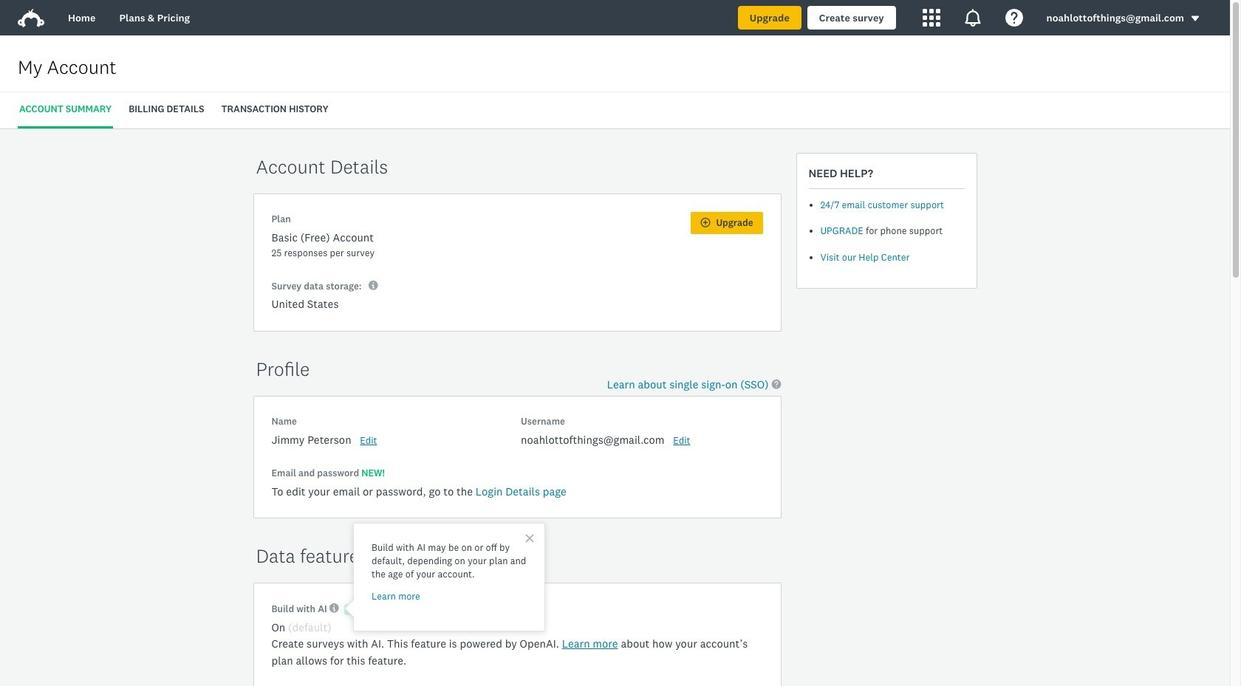 Task type: vqa. For each thing, say whether or not it's contained in the screenshot.
Help Icon
yes



Task type: locate. For each thing, give the bounding box(es) containing it.
0 horizontal spatial products icon image
[[922, 9, 940, 27]]

dropdown arrow image
[[1190, 13, 1201, 24]]

1 horizontal spatial products icon image
[[964, 9, 982, 27]]

2 products icon image from the left
[[964, 9, 982, 27]]

surveymonkey logo image
[[18, 9, 44, 27]]

1 products icon image from the left
[[922, 9, 940, 27]]

products icon image
[[922, 9, 940, 27], [964, 9, 982, 27]]

help icon image
[[1005, 9, 1023, 27]]



